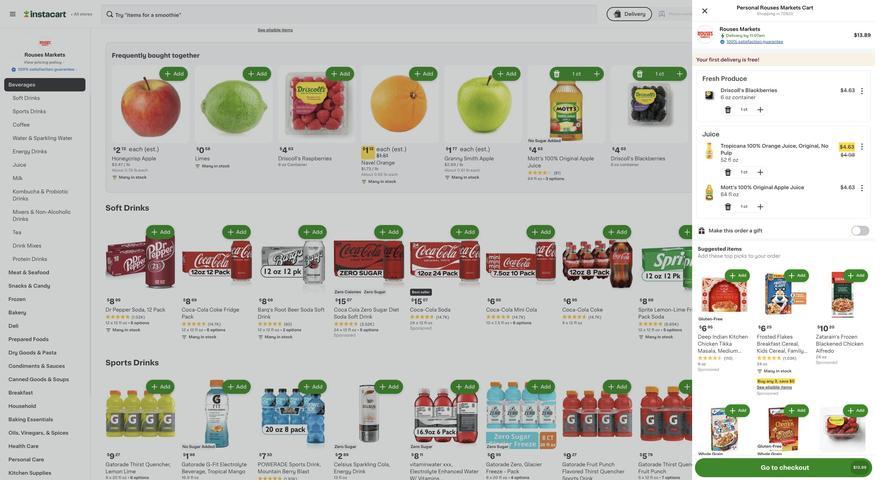 Task type: locate. For each thing, give the bounding box(es) containing it.
gatorade
[[106, 462, 129, 467], [486, 462, 510, 467], [639, 462, 662, 467], [182, 462, 205, 467], [563, 462, 586, 467]]

whole grain up go
[[758, 453, 783, 457]]

fl
[[656, 6, 659, 10], [351, 6, 354, 10], [580, 6, 583, 10], [803, 13, 806, 17], [729, 158, 732, 163], [534, 177, 537, 181], [729, 192, 732, 197], [805, 314, 807, 318], [119, 321, 122, 325], [502, 321, 504, 325], [425, 321, 427, 325], [575, 321, 577, 325], [730, 321, 733, 325], [271, 328, 274, 332], [652, 328, 655, 332], [195, 328, 198, 332], [348, 328, 351, 332], [119, 476, 121, 480], [499, 476, 502, 480], [651, 476, 653, 480], [191, 476, 193, 480], [339, 476, 342, 480]]

$ 8 11 for vitaminwater zero sugar squeezed, electrolyte enhanced water 
[[716, 453, 728, 460]]

policy
[[49, 61, 62, 64]]

breakfast down frosted
[[758, 342, 781, 347]]

gatorade inside gatorade zero, glacier freeze - pack 8 x 20 fl oz • 4 options
[[486, 462, 510, 467]]

sparkling left the cola,
[[354, 462, 377, 467]]

20 up zatarain's
[[830, 326, 835, 329]]

•
[[544, 177, 545, 181], [128, 321, 130, 325], [511, 321, 512, 325], [281, 328, 282, 332], [661, 328, 663, 332], [204, 328, 206, 332], [358, 328, 359, 332], [128, 476, 129, 480], [509, 476, 510, 480], [660, 476, 662, 480]]

1 63 from the left
[[538, 147, 543, 151]]

blast
[[297, 469, 310, 474]]

24 down "coca-cola soda"
[[410, 321, 415, 325]]

$ inside $ 2 00 each (est.)
[[779, 147, 782, 151]]

calories for 8
[[802, 445, 818, 449]]

0 horizontal spatial lime
[[124, 469, 136, 474]]

calories for 15
[[345, 290, 361, 294]]

alcoholic
[[48, 210, 71, 215]]

1 zero sugar from the left
[[487, 445, 509, 449]]

1 vertical spatial $5
[[790, 379, 795, 383]]

canned
[[8, 377, 28, 382]]

5
[[664, 328, 667, 332], [360, 328, 363, 332], [643, 453, 648, 460]]

64 inside item carousel region
[[528, 177, 533, 181]]

0 vertical spatial driscoll's blackberries 6 oz container
[[721, 88, 778, 100]]

0 horizontal spatial whole grain
[[699, 453, 723, 457]]

rouses markets up delivery by 11:07am
[[720, 27, 761, 32]]

1 horizontal spatial rouses
[[720, 27, 739, 32]]

2 beer from the left
[[817, 307, 828, 312]]

driscoll's inside driscoll's raspberries 6 oz container
[[278, 156, 301, 161]]

0 horizontal spatial -
[[504, 469, 506, 474]]

oils, vinegars, & spices
[[8, 431, 68, 436]]

15 up coca
[[338, 298, 346, 305]]

1 vertical spatial added
[[202, 445, 215, 449]]

0 vertical spatial energy
[[13, 149, 30, 154]]

$ 0 58
[[197, 147, 210, 154]]

$ inside $ 2 89
[[336, 453, 338, 457]]

2 horizontal spatial 11
[[801, 453, 804, 457]]

each inside honeycrisp apple $3.47 / lb about 0.79 lb each
[[139, 168, 148, 172]]

1 horizontal spatial guarantee
[[763, 40, 784, 44]]

personal for personal rouses markets cart shopping in 70820
[[737, 5, 760, 10]]

& for meat
[[23, 270, 27, 275]]

2 (est.) from the left
[[392, 146, 407, 152]]

cola inside coca cola zero sugar diet soda soft drink
[[348, 307, 360, 312]]

1 vertical spatial 64
[[721, 192, 728, 197]]

0 vertical spatial 64
[[528, 177, 533, 181]]

sponsored badge image down 24 x 12 fl oz • 5 options
[[334, 334, 355, 338]]

69 for barq's
[[268, 298, 273, 302]]

to right go
[[772, 465, 779, 471]]

mott's for mott's 100% original apple juice
[[528, 156, 544, 161]]

• inside gatorade zero, glacier freeze - pack 8 x 20 fl oz • 4 options
[[509, 476, 510, 480]]

stock inside product group
[[219, 164, 230, 168]]

7
[[262, 453, 266, 460], [662, 476, 665, 480]]

4 (est.) from the left
[[811, 146, 826, 152]]

1 product group from the top
[[697, 84, 871, 119]]

deep indian kitchen chicken tikka masala, medium spice
[[698, 335, 749, 361]]

9 up lemon
[[110, 453, 115, 460]]

original down increment quantity of tropicana 100% orange juice, original, no pulp image
[[754, 185, 774, 190]]

item carousel region
[[112, 63, 865, 189], [106, 221, 872, 348], [106, 376, 872, 480]]

soda,
[[132, 307, 146, 312]]

1 $ 4 63 from the left
[[529, 147, 543, 154]]

2 12 x 16.9 fl oz from the left
[[334, 6, 360, 10]]

8 inside gatorade thirst quencher, lemon lime 8 x 20 fl oz • 6 options
[[106, 476, 108, 480]]

1 $ 9 27 from the left
[[107, 453, 120, 460]]

$3.47
[[112, 163, 123, 167]]

mott's 100% original apple juice
[[528, 156, 595, 168]]

& for water
[[28, 136, 32, 141]]

1 horizontal spatial 9
[[567, 453, 572, 460]]

drink,
[[307, 462, 321, 467]]

delivery by 11:07am
[[727, 34, 766, 38]]

2 each (est.) from the left
[[460, 146, 491, 152]]

cola,
[[378, 462, 390, 467]]

bought
[[148, 53, 171, 58]]

free up go to checkout at the bottom of the page
[[773, 445, 782, 449]]

1 horizontal spatial blackberries
[[746, 88, 778, 93]]

96
[[190, 453, 195, 457]]

driscoll's blackberries image
[[702, 87, 718, 104]]

zero sugar up squeezed,
[[716, 445, 737, 449]]

12 x 12 fl oz • 6 options
[[106, 321, 149, 325], [182, 328, 226, 332]]

2 for $ 2 72
[[116, 147, 121, 154]]

freeze
[[486, 469, 503, 474]]

chicken up masala,
[[698, 342, 719, 347]]

frozen
[[8, 297, 26, 302], [842, 335, 858, 340]]

sponsored badge image for coca-cola soda
[[410, 327, 432, 331]]

& inside "link"
[[48, 377, 52, 382]]

2 horizontal spatial 5
[[664, 328, 667, 332]]

zero calories zero sugar up vitaminwater zero sugar rise, electrolyte enhanced water w/ vitamins, oran
[[792, 445, 843, 449]]

vitaminwater for squeezed,
[[715, 462, 747, 467]]

0 horizontal spatial calories
[[345, 290, 361, 294]]

$ inside $ 8 46
[[793, 298, 795, 302]]

1 whole grain from the left
[[699, 453, 723, 457]]

mini up 10 x 7.5 fl oz • 6 options
[[514, 307, 525, 312]]

whole
[[699, 453, 712, 457], [758, 453, 771, 457]]

1 ct
[[573, 72, 581, 76], [656, 72, 665, 76], [741, 108, 748, 112], [741, 170, 748, 174], [741, 205, 748, 209]]

$ 7 30
[[259, 453, 272, 460]]

oz inside zatarain's frozen blackened chicken alfredo 24 oz
[[823, 356, 827, 359]]

goods inside canned goods & soups "link"
[[30, 377, 47, 382]]

orange down "$1.51"
[[377, 161, 395, 165]]

juice
[[703, 132, 720, 137], [13, 163, 26, 168], [528, 163, 542, 168], [791, 185, 805, 190]]

0 horizontal spatial fruit
[[587, 462, 598, 467]]

/ inside $ 1 13 each (est.) $1.51 navel orange $1.73 / lb about 0.66 lb each
[[372, 167, 374, 171]]

increment quantity of driscoll's blackberries image
[[676, 70, 685, 78]]

4 for driscoll's raspberries
[[282, 147, 288, 154]]

product group containing 10
[[817, 268, 870, 367]]

sparkling inside celsius sparkling cola, energy drink 12 fl oz
[[354, 462, 377, 467]]

tropicana 100% orange juice, original, no pulp 52 fl oz
[[721, 144, 829, 163]]

0 horizontal spatial eligible
[[266, 28, 281, 32]]

breakfast link
[[4, 387, 86, 400]]

no sugar added up mott's 100% original apple juice on the top of the page
[[529, 139, 561, 143]]

guarantee
[[763, 40, 784, 44], [54, 68, 75, 71]]

fridge inside sprite lemon-lime fridge pack soda
[[687, 307, 703, 312]]

69 up pepper
[[115, 298, 121, 302]]

increment quantity of tropicana 100% orange juice, original, no pulp image
[[757, 168, 765, 177]]

mini for •
[[514, 307, 525, 312]]

1 coke from the left
[[210, 307, 223, 312]]

1 (est.) from the left
[[144, 146, 159, 152]]

1 horizontal spatial produce
[[722, 76, 748, 82]]

by for 11:06am
[[800, 11, 807, 17]]

gatorade for 5
[[639, 462, 662, 467]]

3 vitaminwater from the left
[[791, 462, 823, 467]]

grain inside button
[[713, 453, 723, 457]]

2 27 from the left
[[572, 453, 577, 457]]

eligible inside buy any 3, save $5 see eligible items
[[766, 386, 781, 390]]

95 up 10 x 7.5 fl oz 6 options
[[725, 298, 730, 302]]

0 vertical spatial produce
[[8, 56, 30, 61]]

0 horizontal spatial thirst
[[130, 462, 144, 467]]

chicken
[[698, 342, 719, 347], [844, 342, 864, 347]]

72
[[121, 147, 126, 151]]

$ 8 69 for coca-
[[183, 298, 197, 305]]

& left candy
[[28, 284, 32, 289]]

1 cola from the left
[[502, 307, 513, 312]]

1 horizontal spatial beer
[[817, 307, 828, 312]]

thirst for 5
[[663, 462, 677, 467]]

satisfaction down pricing
[[30, 68, 53, 71]]

water inside the vitaminwater zero sugar squeezed, electrolyte enhanced water
[[741, 476, 756, 480]]

0 vertical spatial orange
[[762, 144, 781, 149]]

79 up gatorade thirst quencher fruit punch 6 x 12 fl oz • 7 options
[[648, 453, 653, 457]]

3 (est.) from the left
[[476, 146, 491, 152]]

1 gatorade from the left
[[106, 462, 129, 467]]

1 horizontal spatial 15
[[414, 298, 423, 305]]

1 $ 15 07 from the left
[[336, 298, 352, 305]]

1 horizontal spatial sparkling
[[354, 462, 377, 467]]

1 each (est.) from the left
[[129, 146, 159, 152]]

0 horizontal spatial $ 9 27
[[107, 453, 120, 460]]

$1.13 each (estimated) original price: $1.51 element
[[362, 146, 439, 159]]

ct for mott's
[[744, 205, 748, 209]]

sugar up vitamins,
[[837, 462, 851, 467]]

2 vitaminwater from the left
[[715, 462, 747, 467]]

coca-cola mini cola for •
[[486, 307, 537, 312]]

2 $ 4 63 from the left
[[280, 147, 294, 154]]

(14.7k) up 10 x 7.5 fl oz • 6 options
[[513, 316, 526, 319]]

drink inside coca cola zero sugar diet soda soft drink
[[360, 315, 373, 319]]

grain up squeezed,
[[713, 453, 723, 457]]

each (est.) inside "$2.72 each (estimated)" element
[[129, 146, 159, 152]]

$ 9 27 up flavored
[[564, 453, 577, 460]]

chicken up more
[[844, 342, 864, 347]]

1 07 from the left
[[347, 298, 352, 302]]

view
[[24, 61, 33, 64], [830, 361, 842, 366]]

0 vertical spatial rouses
[[761, 5, 780, 10]]

0 vertical spatial $5
[[292, 22, 297, 26]]

gatorade up flavored
[[563, 462, 586, 467]]

8 up squeezed,
[[719, 453, 724, 460]]

mott's for mott's 100% original apple juice 64 fl oz
[[721, 185, 738, 190]]

$ 9 27 for gatorade fruit punch flavored thirst quencher sports drink
[[564, 453, 577, 460]]

0 horizontal spatial 27
[[115, 453, 120, 457]]

mini up 10 x 7.5 fl oz 6 options
[[743, 307, 753, 312]]

oz inside celsius sparkling cola, energy drink 12 fl oz
[[343, 476, 347, 480]]

24 oz
[[758, 363, 768, 366]]

markets up delivery by 11:07am
[[740, 27, 761, 32]]

3 $ 8 69 from the left
[[640, 298, 654, 305]]

1 fridge from the left
[[687, 307, 703, 312]]

cereal, up family
[[782, 342, 800, 347]]

1 ct left increment quantity of tropicana 100% orange juice, original, no pulp image
[[741, 170, 748, 174]]

more
[[844, 361, 857, 366]]

3 69 from the left
[[649, 298, 654, 302]]

5 for 15
[[360, 328, 363, 332]]

vinegars,
[[21, 431, 45, 436]]

1 many in stock button from the left
[[410, 0, 481, 27]]

1 grain from the left
[[713, 453, 723, 457]]

0 vertical spatial breakfast
[[758, 342, 781, 347]]

each (est.) up smith
[[460, 146, 491, 152]]

2 07 from the left
[[423, 298, 428, 302]]

$4.63 for mott's 100% original apple juice
[[841, 185, 856, 190]]

family
[[788, 349, 804, 354]]

order inside suggested items add these top picks to your order
[[768, 254, 781, 259]]

100% satisfaction guarantee down 11:07am
[[727, 40, 784, 44]]

vitaminwater up squeezed,
[[715, 462, 747, 467]]

27 up flavored
[[572, 453, 577, 457]]

juice,
[[783, 144, 798, 149]]

rouses markets image
[[697, 26, 715, 43]]

$ 8 11 up squeezed,
[[716, 453, 728, 460]]

by for 11:07am
[[744, 34, 749, 38]]

2 horizontal spatial 12 x 16.9 fl oz
[[639, 6, 664, 10]]

1 horizontal spatial original
[[754, 185, 774, 190]]

each (est.) for 1
[[460, 146, 491, 152]]

x inside gatorade thirst quencher, lemon lime 8 x 20 fl oz • 6 options
[[109, 476, 112, 480]]

1 horizontal spatial about
[[362, 173, 373, 177]]

5 for 8
[[664, 328, 667, 332]]

2 11 from the left
[[725, 453, 728, 457]]

0 vertical spatial no
[[529, 139, 535, 143]]

driscoll's for driscoll's blackberries
[[611, 156, 634, 161]]

1 horizontal spatial thirst
[[585, 469, 599, 474]]

3 12 x 16.9 fl oz from the left
[[563, 6, 588, 10]]

1 horizontal spatial enhanced
[[715, 476, 740, 480]]

$5 inside spend $32, save $5 see eligible items
[[292, 22, 297, 26]]

2 15 from the left
[[414, 298, 423, 305]]

fruit inside gatorade thirst quencher fruit punch 6 x 12 fl oz • 7 options
[[639, 469, 650, 474]]

1 horizontal spatial /
[[372, 167, 374, 171]]

item carousel region containing 9
[[106, 376, 872, 480]]

$ 8 69 up barq's
[[259, 298, 273, 305]]

0 horizontal spatial view
[[24, 61, 33, 64]]

12 x 16.9 fl oz for (1.3k)
[[334, 6, 360, 10]]

2 mini from the left
[[743, 307, 753, 312]]

mott's 100% original apple juice image
[[702, 184, 718, 201]]

item carousel region containing 8
[[106, 221, 872, 348]]

zero sugar for vitaminwater zero sugar squeezed, electrolyte enhanced water 
[[716, 445, 737, 449]]

0 horizontal spatial enhanced
[[439, 469, 463, 474]]

enhanced for vitaminwater zero sugar rise, electrolyte enhanced water w/ vitamins, oran
[[833, 469, 857, 474]]

zero inside coca cola zero sugar diet soda soft drink
[[361, 307, 372, 312]]

beer for barq's
[[288, 307, 299, 312]]

5 down the (3.52k)
[[360, 328, 363, 332]]

ct for driscoll's
[[744, 108, 748, 112]]

11 up vitaminwater xxx, electrolyte enhanced water w/ vitamin
[[420, 453, 424, 457]]

item carousel region containing 2
[[112, 63, 865, 189]]

2 $ 15 07 from the left
[[412, 298, 428, 305]]

lime right lemon
[[124, 469, 136, 474]]

0 horizontal spatial markets
[[45, 52, 65, 57]]

gluten-free up go
[[758, 445, 782, 449]]

0 horizontal spatial 07
[[347, 298, 352, 302]]

pack inside coca-cola coke fridge pack
[[182, 315, 194, 319]]

2 coke from the left
[[591, 307, 603, 312]]

1 horizontal spatial 07
[[423, 298, 428, 302]]

7.5 for 10 x 7.5 fl oz 6 options
[[724, 321, 729, 325]]

1 mini from the left
[[514, 307, 525, 312]]

1 ct for mott's
[[741, 205, 748, 209]]

0 horizontal spatial 12 x 16.9 fl oz
[[334, 6, 360, 10]]

section
[[106, 42, 865, 193]]

drinks inside kombucha & probiotic drinks
[[13, 196, 28, 201]]

1 root from the left
[[275, 307, 287, 312]]

2 root from the left
[[803, 307, 815, 312]]

lb
[[126, 163, 130, 167], [460, 163, 464, 167], [375, 167, 379, 171], [134, 168, 138, 172], [466, 168, 470, 172], [384, 173, 388, 177]]

2 grain from the left
[[772, 453, 783, 457]]

$5 right $32,
[[292, 22, 297, 26]]

1 vitaminwater from the left
[[410, 462, 442, 467]]

4 for driscoll's blackberries
[[615, 147, 621, 154]]

0 horizontal spatial satisfaction
[[30, 68, 53, 71]]

sponsored badge image down 24 x 12 fl oz
[[410, 327, 432, 331]]

(est.) inside "$2.72 each (estimated)" element
[[144, 146, 159, 152]]

1 69 from the left
[[115, 298, 121, 302]]

1 12 x 16.9 fl oz from the left
[[639, 6, 664, 10]]

together
[[172, 53, 200, 58]]

care up 'supplies'
[[32, 458, 44, 463]]

1 vertical spatial original
[[754, 185, 774, 190]]

1 horizontal spatial whole grain
[[758, 453, 783, 457]]

produce inside produce link
[[8, 56, 30, 61]]

sugar inside the vitaminwater zero sugar squeezed, electrolyte enhanced water
[[760, 462, 775, 467]]

79 inside $ 5 79
[[648, 453, 653, 457]]

no inside section
[[529, 139, 535, 143]]

2 horizontal spatial no
[[822, 144, 829, 149]]

whole grain inside whole grain button
[[699, 453, 723, 457]]

juice inside mott's 100% original apple juice
[[528, 163, 542, 168]]

sponsored badge image down "alfredo"
[[817, 361, 838, 365]]

fruit
[[587, 462, 598, 467], [639, 469, 650, 474]]

0 horizontal spatial 100% satisfaction guarantee
[[18, 68, 75, 71]]

0 horizontal spatial mott's
[[528, 156, 544, 161]]

1 vertical spatial zero calories zero sugar
[[792, 445, 843, 449]]

4 for mott's 100% original apple juice
[[532, 147, 537, 154]]

6 inside driscoll's raspberries 6 oz container
[[278, 163, 281, 167]]

$1.77 each (estimated) element
[[445, 146, 522, 155]]

2 $ 9 27 from the left
[[564, 453, 577, 460]]

1 vertical spatial items
[[728, 247, 742, 252]]

100% satisfaction guarantee
[[727, 40, 784, 44], [18, 68, 75, 71]]

0 horizontal spatial container
[[620, 163, 640, 167]]

2 coca-cola mini cola from the left
[[715, 307, 766, 312]]

1 horizontal spatial zero calories zero sugar
[[792, 445, 843, 449]]

(est.) up smith
[[476, 146, 491, 152]]

0 horizontal spatial by
[[744, 34, 749, 38]]

100% for tropicana 100% orange juice, original, no pulp 52 fl oz
[[748, 144, 761, 149]]

$ 8 11 for vitaminwater zero sugar rise, electrolyte enhanced water w/ vitamins, oran
[[793, 453, 804, 460]]

whole inside button
[[699, 453, 712, 457]]

$ 6 95 up freeze
[[488, 453, 501, 460]]

0 vertical spatial no sugar added
[[529, 139, 561, 143]]

0 horizontal spatial 15
[[338, 298, 346, 305]]

container
[[733, 95, 756, 100], [704, 163, 723, 167], [620, 163, 640, 167]]

9 for gatorade fruit punch flavored thirst quencher sports drink
[[567, 453, 572, 460]]

x inside gatorade thirst quencher fruit punch 6 x 12 fl oz • 7 options
[[642, 476, 645, 480]]

1 chicken from the left
[[698, 342, 719, 347]]

see down spend
[[258, 28, 266, 32]]

remove tropicana 100% orange juice, original, no pulp image
[[724, 168, 733, 177]]

gift
[[754, 228, 763, 233]]

mountain
[[258, 469, 281, 474]]

3 coca- from the left
[[410, 307, 426, 312]]

ct for tropicana
[[744, 170, 748, 174]]

24
[[410, 321, 415, 325], [334, 328, 339, 332], [817, 356, 822, 359], [758, 363, 763, 366]]

2 gatorade from the left
[[486, 462, 510, 467]]

8 up the sprite
[[643, 298, 648, 305]]

a
[[750, 228, 753, 233]]

0 horizontal spatial coca-cola mini cola
[[486, 307, 537, 312]]

sports
[[13, 109, 29, 114], [106, 359, 132, 367], [289, 462, 306, 467], [563, 476, 579, 480]]

rouses
[[761, 5, 780, 10], [720, 27, 739, 32], [24, 52, 43, 57]]

$ 15 07 up coca
[[336, 298, 352, 305]]

8 for vitaminwater zero sugar rise, electrolyte enhanced water w/ vitamins, oran
[[795, 453, 800, 460]]

8 down lemon
[[106, 476, 108, 480]]

enhanced down squeezed,
[[715, 476, 740, 480]]

0 horizontal spatial save
[[282, 22, 291, 26]]

0 vertical spatial fruit
[[587, 462, 598, 467]]

save right $32,
[[282, 22, 291, 26]]

3 11 from the left
[[801, 453, 804, 457]]

root for barq's
[[275, 307, 287, 312]]

delivery inside 'button'
[[625, 12, 646, 17]]

free!
[[748, 57, 760, 62]]

coca-cola mini cola up 10 x 7.5 fl oz • 6 options
[[486, 307, 537, 312]]

gatorade inside gatorade fruit punch flavored thirst quencher sports drink
[[563, 462, 586, 467]]

$ 15 07 down best seller
[[412, 298, 428, 305]]

juice inside mott's 100% original apple juice 64 fl oz
[[791, 185, 805, 190]]

11 for vitaminwater xxx, electrolyte enhanced water w/ vitamin
[[420, 453, 424, 457]]

0 horizontal spatial $5
[[292, 22, 297, 26]]

0 horizontal spatial sparkling
[[34, 136, 57, 141]]

pack for coca-cola coke fridge pack
[[182, 315, 194, 319]]

original,
[[799, 144, 821, 149]]

rouses markets link
[[24, 37, 65, 58]]

fl inside gatorade g-fit electrolyte beverage, tropical mango 16.9 fl oz
[[191, 476, 193, 480]]

3 zero sugar from the left
[[411, 445, 433, 449]]

order
[[735, 228, 749, 233], [768, 254, 781, 259]]

0 vertical spatial see
[[258, 28, 266, 32]]

1 beer from the left
[[288, 307, 299, 312]]

2 63 from the left
[[288, 147, 294, 151]]

goods
[[19, 351, 36, 356], [30, 377, 47, 382]]

1 coca-cola mini cola from the left
[[486, 307, 537, 312]]

eligible down $32,
[[266, 28, 281, 32]]

69 up the sprite
[[649, 298, 654, 302]]

sponsored badge image
[[410, 327, 432, 331], [334, 334, 355, 338], [817, 361, 838, 365], [698, 368, 720, 372], [758, 392, 779, 396]]

(est.) inside $1.77 each (estimated) element
[[476, 146, 491, 152]]

0 vertical spatial gluten-free
[[699, 318, 723, 321]]

meat & seafood
[[8, 270, 49, 275]]

apple inside mott's 100% original apple juice
[[580, 156, 595, 161]]

coca-cola mini cola
[[486, 307, 537, 312], [715, 307, 766, 312]]

07 for coca-
[[423, 298, 428, 302]]

0 horizontal spatial $ 4 63
[[280, 147, 294, 154]]

rouses up shopping
[[761, 5, 780, 10]]

0 horizontal spatial 79
[[648, 453, 653, 457]]

4 69 from the left
[[192, 298, 197, 302]]

0 horizontal spatial quencher
[[600, 469, 625, 474]]

kitchen supplies
[[8, 471, 51, 476]]

product group
[[697, 84, 871, 119], [697, 140, 871, 181], [697, 181, 871, 216]]

8 for sprite lemon-lime fridge pack soda
[[643, 298, 648, 305]]

2 chicken from the left
[[844, 342, 864, 347]]

0 horizontal spatial no sugar added
[[182, 445, 215, 449]]

00
[[787, 147, 793, 151]]

vitaminwater for enhanced
[[410, 462, 442, 467]]

$ 15 07 for coca-
[[412, 298, 428, 305]]

None field
[[859, 87, 867, 95], [859, 143, 867, 151], [859, 184, 867, 193], [859, 87, 867, 95], [859, 143, 867, 151], [859, 184, 867, 193]]

fridge up deep
[[687, 307, 703, 312]]

2 69 from the left
[[268, 298, 273, 302]]

0 horizontal spatial coke
[[210, 307, 223, 312]]

2 zero sugar from the left
[[335, 445, 357, 449]]

7.5 for 10 x 7.5 fl oz • 6 options
[[495, 321, 501, 325]]

69 for dr
[[115, 298, 121, 302]]

cereal, up breakfast,
[[770, 349, 787, 354]]

frequently bought together
[[112, 53, 200, 58]]

0 vertical spatial $4.63
[[841, 88, 856, 93]]

gatorade up lemon
[[106, 462, 129, 467]]

- for 8
[[843, 307, 846, 312]]

guarantee down the policy
[[54, 68, 75, 71]]

each up smith
[[460, 146, 474, 152]]

1 vertical spatial -
[[504, 469, 506, 474]]

52
[[721, 158, 727, 163]]

thirst inside gatorade thirst quencher fruit punch 6 x 12 fl oz • 7 options
[[663, 462, 677, 467]]

1 whole from the left
[[699, 453, 712, 457]]

breakfast inside frosted flakes breakfast cereal, kids cereal, family breakfast, original
[[758, 342, 781, 347]]

• inside gatorade thirst quencher fruit punch 6 x 12 fl oz • 7 options
[[660, 476, 662, 480]]

gluten-free up deep
[[699, 318, 723, 321]]

2 for $ 2 00 each (est.)
[[782, 147, 787, 154]]

2 horizontal spatial enhanced
[[833, 469, 857, 474]]

$ 9 27 up lemon
[[107, 453, 120, 460]]

zero,
[[511, 462, 523, 467]]

delivery for delivery by 11:06am
[[776, 11, 799, 17]]

ct left increment quantity of driscoll's blackberries icon
[[744, 108, 748, 112]]

$ 2 72
[[113, 147, 126, 154]]

1 7.5 from the left
[[495, 321, 501, 325]]

2 7.5 from the left
[[724, 321, 729, 325]]

container for 4
[[620, 163, 640, 167]]

5 gatorade from the left
[[563, 462, 586, 467]]

$4.63 inside $4.63 $4.98
[[840, 145, 855, 150]]

vitaminwater inside vitaminwater xxx, electrolyte enhanced water w/ vitamin
[[410, 462, 442, 467]]

items inside suggested items add these top picks to your order
[[728, 247, 742, 252]]

12 x 12 fl oz • 6 options for cola
[[182, 328, 226, 332]]

24 down "alfredo"
[[817, 356, 822, 359]]

pack inside 'mug root beer soda - pack 12 x 12 fl oz'
[[847, 307, 859, 312]]

12 x 12 fl oz • 6 options down (1.02k) on the left bottom of page
[[106, 321, 149, 325]]

see inside buy any 3, save $5 see eligible items
[[758, 386, 765, 390]]

spices
[[51, 431, 68, 436]]

95 up 10 x 7.5 fl oz • 6 options
[[496, 298, 501, 302]]

delivery for delivery
[[625, 12, 646, 17]]

0 horizontal spatial w/
[[410, 476, 417, 480]]

vitaminwater left xxx,
[[410, 462, 442, 467]]

1 $ 8 11 from the left
[[412, 453, 424, 460]]

12 inside gatorade thirst quencher fruit punch 6 x 12 fl oz • 7 options
[[646, 476, 650, 480]]

sugar up 96
[[189, 445, 201, 449]]

& for kombucha
[[41, 189, 45, 194]]

5 up gatorade thirst quencher fruit punch 6 x 12 fl oz • 7 options
[[643, 453, 648, 460]]

0 vertical spatial satisfaction
[[739, 40, 763, 44]]

see
[[258, 28, 266, 32], [758, 386, 765, 390]]

0 vertical spatial rouses markets
[[720, 27, 761, 32]]

2 whole grain from the left
[[758, 453, 783, 457]]

about inside honeycrisp apple $3.47 / lb about 0.79 lb each
[[112, 168, 124, 172]]

frequently
[[112, 53, 146, 58]]

care inside "link"
[[32, 458, 44, 463]]

product group containing 0
[[195, 66, 273, 171]]

8 cola from the left
[[755, 307, 766, 312]]

0 horizontal spatial sports drinks
[[13, 109, 46, 114]]

added
[[548, 139, 561, 143], [202, 445, 215, 449]]

2 horizontal spatial /
[[457, 163, 459, 167]]

79 inside section
[[704, 147, 709, 151]]

4 gatorade from the left
[[182, 462, 205, 467]]

2 $ 8 69 from the left
[[259, 298, 273, 305]]

pack for sprite lemon-lime fridge pack soda
[[639, 315, 651, 319]]

sponsored badge image for coca cola zero sugar diet soda soft drink
[[334, 334, 355, 338]]

1 horizontal spatial chicken
[[844, 342, 864, 347]]

0 vertical spatial to
[[749, 254, 754, 259]]

2 vertical spatial original
[[784, 356, 803, 361]]

order left a
[[735, 228, 749, 233]]

11 for vitaminwater zero sugar rise, electrolyte enhanced water w/ vitamins, oran
[[801, 453, 804, 457]]

2 fridge from the left
[[224, 307, 240, 312]]

increment quantity of mott's 100% original apple juice image
[[757, 203, 765, 211]]

beverages link
[[4, 78, 86, 92]]

2 many in stock button from the left
[[486, 0, 557, 13]]

0 vertical spatial order
[[735, 228, 749, 233]]

$2.00 each (estimated) element
[[778, 146, 855, 155]]

sugar up mott's 100% original apple juice on the top of the page
[[535, 139, 547, 143]]

prepared
[[8, 337, 32, 342]]

11
[[420, 453, 424, 457], [725, 453, 728, 457], [801, 453, 804, 457]]

kombucha & probiotic drinks
[[13, 189, 68, 201]]

2 product group from the top
[[697, 140, 871, 181]]

(est.) inside $ 2 00 each (est.)
[[811, 146, 826, 152]]

6 inside gatorade thirst quencher fruit punch 6 x 12 fl oz • 7 options
[[639, 476, 641, 480]]

4 cola from the left
[[348, 307, 360, 312]]

$ 8 11 up vitaminwater xxx, electrolyte enhanced water w/ vitamin
[[412, 453, 424, 460]]

product group containing tropicana 100% orange juice, original, no pulp
[[697, 140, 871, 181]]

zero sugar for vitaminwater xxx, electrolyte enhanced water w/ vitamin
[[411, 445, 433, 449]]

0 horizontal spatial 64
[[528, 177, 533, 181]]

each (est.) up honeycrisp apple $3.47 / lb about 0.79 lb each
[[129, 146, 159, 152]]

options inside gatorade thirst quencher fruit punch 6 x 12 fl oz • 7 options
[[666, 476, 681, 480]]

6 inside driscoll's blueberries 6 oz container
[[695, 163, 697, 167]]

69 up coca-cola coke fridge pack
[[192, 298, 197, 302]]

blackberries
[[746, 88, 778, 93], [635, 156, 666, 161]]

pack for dr pepper soda, 12 pack
[[153, 307, 165, 312]]

15
[[338, 298, 346, 305], [414, 298, 423, 305]]

berry
[[282, 469, 296, 474]]

guarantee inside button
[[54, 68, 75, 71]]

water & sparkling water
[[13, 136, 72, 141]]

1 27 from the left
[[115, 453, 120, 457]]

free up the indian
[[714, 318, 723, 321]]

1 vertical spatial free
[[773, 445, 782, 449]]

water & sparkling water link
[[4, 132, 86, 145]]

3 63 from the left
[[621, 147, 626, 151]]

2 $ 8 11 from the left
[[716, 453, 728, 460]]

zero inside the vitaminwater zero sugar squeezed, electrolyte enhanced water
[[748, 462, 759, 467]]

chicken for indian
[[698, 342, 719, 347]]

24 x 12 fl oz • 5 options
[[334, 328, 379, 332]]

79 up driscoll's blueberries 6 oz container
[[704, 147, 709, 151]]

quencher
[[679, 462, 703, 467], [600, 469, 625, 474]]

4 $ 8 69 from the left
[[183, 298, 197, 305]]

shopping
[[757, 12, 776, 16]]

drink inside gatorade fruit punch flavored thirst quencher sports drink
[[580, 476, 593, 480]]

3
[[546, 177, 549, 181]]

2 horizontal spatial 63
[[621, 147, 626, 151]]

None search field
[[101, 4, 598, 24]]

coca
[[334, 307, 347, 312]]

2 for $ 2 89
[[338, 453, 343, 460]]

0.61
[[458, 168, 465, 172]]

(est.) right juice,
[[811, 146, 826, 152]]

$ 8 69 for dr
[[107, 298, 121, 305]]

64 up remove mott's 100% original apple juice icon
[[721, 192, 728, 197]]

$ 6 95 up 10 x 7.5 fl oz • 6 options
[[488, 298, 501, 305]]

3 gatorade from the left
[[639, 462, 662, 467]]

tropicana 100% orange juice, original, no pulp image
[[702, 143, 718, 159]]

canned goods & soups
[[8, 377, 69, 382]]

coffee
[[13, 122, 30, 127]]

4 zero sugar from the left
[[716, 445, 737, 449]]

each inside $ 2 00 each (est.)
[[796, 146, 810, 152]]

1 ct right remove driscoll's blackberries image
[[656, 72, 665, 76]]

0 vertical spatial zero calories zero sugar
[[335, 290, 386, 294]]

/ right $1.73
[[372, 167, 374, 171]]

2 vertical spatial items
[[782, 386, 793, 390]]

x
[[644, 6, 646, 10], [339, 6, 341, 10], [568, 6, 570, 10], [797, 13, 799, 17], [796, 314, 799, 318], [111, 321, 113, 325], [492, 321, 494, 325], [416, 321, 419, 325], [566, 321, 569, 325], [720, 321, 723, 325], [263, 328, 265, 332], [644, 328, 646, 332], [187, 328, 189, 332], [340, 328, 342, 332], [109, 476, 112, 480], [490, 476, 492, 480], [642, 476, 645, 480]]

$4.63 for driscoll's blackberries
[[841, 88, 856, 93]]

1 horizontal spatial mott's
[[721, 185, 738, 190]]

9 down spice
[[698, 363, 701, 366]]

frozen right zatarain's
[[842, 335, 858, 340]]

100% inside tropicana 100% orange juice, original, no pulp 52 fl oz
[[748, 144, 761, 149]]

27 up lemon
[[115, 453, 120, 457]]

$ 4 63
[[529, 147, 543, 154], [280, 147, 294, 154], [613, 147, 626, 154]]

1 horizontal spatial grain
[[772, 453, 783, 457]]

product group containing 5
[[639, 379, 709, 480]]

1 vertical spatial $4.63
[[840, 145, 855, 150]]

care
[[27, 444, 39, 449], [32, 458, 44, 463]]

ct left increment quantity of mott's 100% original apple juice image
[[744, 205, 748, 209]]

1 w/ from the left
[[410, 476, 417, 480]]

mott's inside mott's 100% original apple juice 64 fl oz
[[721, 185, 738, 190]]

all stores link
[[24, 4, 93, 24]]

3 $ 4 63 from the left
[[613, 147, 626, 154]]

1 vertical spatial markets
[[740, 27, 761, 32]]

product group
[[258, 0, 328, 33], [791, 0, 862, 33], [112, 66, 190, 182], [195, 66, 273, 171], [278, 66, 356, 168], [362, 66, 439, 186], [445, 66, 522, 182], [528, 66, 606, 182], [611, 66, 689, 168], [695, 66, 772, 168], [778, 66, 855, 182], [106, 224, 176, 335], [182, 224, 252, 342], [258, 224, 328, 342], [334, 224, 405, 340], [410, 224, 481, 332], [486, 224, 557, 326], [563, 224, 633, 326], [639, 224, 709, 342], [715, 224, 786, 332], [791, 224, 862, 325], [698, 268, 752, 374], [758, 268, 811, 398], [817, 268, 870, 367], [106, 379, 176, 480], [182, 379, 252, 480], [258, 379, 328, 480], [334, 379, 405, 480], [410, 379, 481, 480], [486, 379, 557, 480], [563, 379, 633, 480], [639, 379, 709, 480], [715, 379, 786, 480], [698, 403, 752, 480], [758, 403, 811, 480], [817, 403, 870, 480]]

1 vertical spatial guarantee
[[54, 68, 75, 71]]

12 x 12 fl oz • 2 options
[[258, 328, 302, 332]]

& left non-
[[30, 210, 34, 215]]

1 11 from the left
[[420, 453, 424, 457]]

sprite
[[639, 307, 654, 312]]

3 product group from the top
[[697, 181, 871, 216]]

8 inside gatorade zero, glacier freeze - pack 8 x 20 fl oz • 4 options
[[486, 476, 489, 480]]

1 vertical spatial rouses
[[720, 27, 739, 32]]

breakfast,
[[758, 356, 782, 361]]

container inside driscoll's blueberries 6 oz container
[[704, 163, 723, 167]]

1 $ 8 69 from the left
[[107, 298, 121, 305]]

enhanced inside the vitaminwater zero sugar squeezed, electrolyte enhanced water
[[715, 476, 740, 480]]

fl inside gatorade thirst quencher, lemon lime 8 x 20 fl oz • 6 options
[[119, 476, 121, 480]]

1 15 from the left
[[338, 298, 346, 305]]

sugar inside coca cola zero sugar diet soda soft drink
[[374, 307, 388, 312]]

(1.3k)
[[360, 1, 371, 5]]

2 coca- from the left
[[182, 307, 197, 312]]

3 cola from the left
[[197, 307, 208, 312]]

satisfaction down delivery by 11:07am
[[739, 40, 763, 44]]

bakery link
[[4, 306, 86, 320]]

1 vertical spatial 79
[[648, 453, 653, 457]]

69 for sprite
[[649, 298, 654, 302]]

3 $ 8 11 from the left
[[793, 453, 804, 460]]

2 w/ from the left
[[807, 476, 814, 480]]

drinks inside mixers & non-alcoholic drinks
[[13, 217, 28, 222]]

0 horizontal spatial to
[[749, 254, 754, 259]]

5 coca- from the left
[[715, 307, 730, 312]]



Task type: describe. For each thing, give the bounding box(es) containing it.
24 for 24 x 12 fl oz
[[410, 321, 415, 325]]

$ 6 25
[[759, 325, 772, 333]]

vitaminwater zero sugar squeezed, electrolyte enhanced water 
[[715, 462, 782, 480]]

container for 79
[[704, 163, 723, 167]]

no sugar added inside section
[[529, 139, 561, 143]]

delivery for delivery by 11:07am
[[727, 34, 743, 38]]

add inside suggested items add these top picks to your order
[[698, 254, 708, 259]]

milk
[[13, 176, 23, 181]]

w/ inside vitaminwater zero sugar rise, electrolyte enhanced water w/ vitamins, oran
[[807, 476, 814, 480]]

medium
[[718, 349, 739, 354]]

enhanced for vitaminwater zero sugar squeezed, electrolyte enhanced water 
[[715, 476, 740, 480]]

0 horizontal spatial 7
[[262, 453, 266, 460]]

(14.7k) up 10 x 7.5 fl oz 6 options
[[741, 316, 754, 319]]

see inside spend $32, save $5 see eligible items
[[258, 28, 266, 32]]

1 right remove driscoll's blackberries icon
[[741, 108, 743, 112]]

masala,
[[698, 349, 717, 354]]

markets inside rouses markets link
[[45, 52, 65, 57]]

gatorade thirst quencher fruit punch 6 x 12 fl oz • 7 options
[[639, 462, 703, 480]]

2 horizontal spatial container
[[733, 95, 756, 100]]

pasta
[[42, 351, 57, 356]]

100% for mott's 100% original apple juice 64 fl oz
[[739, 185, 752, 190]]

baking essentials
[[8, 417, 53, 422]]

fridge for coca-cola coke fridge pack
[[224, 307, 240, 312]]

orange inside tropicana 100% orange juice, original, no pulp 52 fl oz
[[762, 144, 781, 149]]

0 vertical spatial soft drinks
[[13, 96, 40, 101]]

46
[[801, 298, 806, 302]]

sports inside gatorade fruit punch flavored thirst quencher sports drink
[[563, 476, 579, 480]]

original for mott's 100% original apple juice
[[560, 156, 579, 161]]

64 inside mott's 100% original apple juice 64 fl oz
[[721, 192, 728, 197]]

(14.7k) down coca-cola coke fridge pack
[[208, 323, 221, 327]]

your first delivery is free!
[[697, 57, 760, 62]]

8 for vitaminwater zero sugar squeezed, electrolyte enhanced water 
[[719, 453, 724, 460]]

5 cola from the left
[[426, 307, 437, 312]]

remove driscoll's blackberries image
[[724, 106, 733, 114]]

1 horizontal spatial sports drinks
[[106, 359, 159, 367]]

2 down (80) at bottom
[[283, 328, 286, 332]]

10 x 7.5 fl oz • 6 options
[[486, 321, 532, 325]]

6 cola from the left
[[578, 307, 589, 312]]

• inside section
[[544, 177, 545, 181]]

6 inside gatorade thirst quencher, lemon lime 8 x 20 fl oz • 6 options
[[130, 476, 133, 480]]

barq's root beer soda soft drink
[[258, 307, 325, 319]]

sugar up freeze
[[497, 445, 509, 449]]

zero inside vitaminwater zero sugar rise, electrolyte enhanced water w/ vitamins, oran
[[824, 462, 835, 467]]

10 for 10 x 6 fl oz
[[791, 13, 796, 17]]

1 horizontal spatial satisfaction
[[739, 40, 763, 44]]

water inside vitaminwater zero sugar rise, electrolyte enhanced water w/ vitamins, oran
[[791, 476, 806, 480]]

snacks
[[8, 284, 27, 289]]

make
[[709, 228, 723, 233]]

oz inside driscoll's raspberries 6 oz container
[[282, 163, 287, 167]]

in inside the personal rouses markets cart shopping in 70820
[[777, 12, 781, 16]]

driscoll's blackberries button
[[721, 87, 833, 94]]

100% inside button
[[18, 68, 29, 71]]

20 inside $ 10 20
[[830, 326, 835, 329]]

$ 1 13 each (est.) $1.51 navel orange $1.73 / lb about 0.66 lb each
[[362, 146, 407, 177]]

gatorade zero, glacier freeze - pack 8 x 20 fl oz • 4 options
[[486, 462, 542, 480]]

9 for gatorade thirst quencher, lemon lime
[[110, 453, 115, 460]]

10 for 10 x 7.5 fl oz • 6 options
[[486, 321, 491, 325]]

(14.7k) down coca-cola coke
[[589, 316, 602, 319]]

barq's
[[258, 307, 273, 312]]

sugar inside section
[[535, 139, 547, 143]]

63 for driscoll's blackberries
[[621, 147, 626, 151]]

sponsored badge image down buy any 3, save $5 see eligible items
[[758, 392, 779, 396]]

$ inside the $ 1 96
[[183, 453, 186, 457]]

3 many in stock button from the left
[[715, 0, 786, 13]]

gatorade for 1
[[182, 462, 205, 467]]

lb right 0.61
[[466, 168, 470, 172]]

10 for 10 x 7.5 fl oz 6 options
[[715, 321, 719, 325]]

lb up 0.66
[[375, 167, 379, 171]]

original inside frosted flakes breakfast cereal, kids cereal, family breakfast, original
[[784, 356, 803, 361]]

89
[[344, 453, 349, 457]]

each right 0.66
[[389, 173, 398, 177]]

sugar up vitaminwater zero sugar rise, electrolyte enhanced water w/ vitamins, oran
[[831, 445, 843, 449]]

95 up coca-cola coke
[[572, 298, 578, 302]]

water inside vitaminwater xxx, electrolyte enhanced water w/ vitamin
[[465, 469, 479, 474]]

$2.72 each (estimated) element
[[112, 146, 190, 155]]

each up "$1.51"
[[377, 146, 391, 152]]

fl inside section
[[534, 177, 537, 181]]

$ 6 95 up coca-cola coke
[[564, 298, 578, 305]]

& left pasta at bottom
[[37, 351, 41, 356]]

1 vertical spatial to
[[772, 465, 779, 471]]

0 horizontal spatial rouses
[[24, 52, 43, 57]]

1 vertical spatial rouses markets
[[24, 52, 65, 57]]

seafood
[[28, 270, 49, 275]]

instacart logo image
[[24, 10, 66, 18]]

fresh
[[703, 76, 720, 82]]

0 vertical spatial 100% satisfaction guarantee
[[727, 40, 784, 44]]

fl inside mott's 100% original apple juice 64 fl oz
[[729, 192, 732, 197]]

remove mott's 100% original apple juice image
[[553, 70, 561, 78]]

oils, vinegars, & spices link
[[4, 427, 86, 440]]

95 up deep
[[708, 326, 713, 329]]

dry goods & pasta link
[[4, 346, 86, 360]]

cola inside coca-cola coke fridge pack
[[197, 307, 208, 312]]

$ 6 95 up 10 x 7.5 fl oz 6 options
[[716, 298, 730, 305]]

1 vertical spatial kitchen
[[8, 471, 28, 476]]

drink inside celsius sparkling cola, energy drink 12 fl oz
[[353, 469, 366, 474]]

save inside spend $32, save $5 see eligible items
[[282, 22, 291, 26]]

oz inside gatorade g-fit electrolyte beverage, tropical mango 16.9 fl oz
[[194, 476, 199, 480]]

go to checkout
[[761, 465, 810, 471]]

$ 4 63 for driscoll's blackberries
[[613, 147, 626, 154]]

1 vertical spatial soft drinks link
[[106, 204, 149, 213]]

product group containing driscoll's blackberries
[[697, 84, 871, 119]]

mixers & non-alcoholic drinks link
[[4, 206, 86, 226]]

& for mixers
[[30, 210, 34, 215]]

$ 15 07 for coca
[[336, 298, 352, 305]]

sponsored badge image for deep indian kitchen chicken tikka masala, medium spice
[[698, 368, 720, 372]]

8 for coca-cola coke fridge pack
[[186, 298, 191, 305]]

options inside gatorade thirst quencher, lemon lime 8 x 20 fl oz • 6 options
[[134, 476, 149, 480]]

63 for driscoll's raspberries
[[288, 147, 294, 151]]

zero calories zero sugar for 15
[[335, 290, 386, 294]]

0 vertical spatial gluten-
[[699, 318, 714, 321]]

$ inside $ 1 77
[[446, 147, 449, 151]]

supplies
[[29, 471, 51, 476]]

product group containing ★★★★★
[[791, 0, 862, 33]]

indian
[[713, 335, 728, 340]]

1 ct for driscoll's
[[741, 108, 748, 112]]

7 cola from the left
[[730, 307, 742, 312]]

11:06am
[[808, 11, 830, 17]]

2 horizontal spatial 9
[[698, 363, 701, 366]]

product group containing 7
[[258, 379, 328, 480]]

increment quantity of mott's 100% original apple juice image
[[593, 70, 601, 78]]

electrolyte inside the vitaminwater zero sugar squeezed, electrolyte enhanced water
[[742, 469, 769, 474]]

service type group
[[607, 7, 706, 21]]

product group containing mott's 100% original apple juice
[[697, 181, 871, 216]]

oz inside tropicana 100% orange juice, original, no pulp 52 fl oz
[[733, 158, 739, 163]]

1 horizontal spatial free
[[773, 445, 782, 449]]

rouses markets logo image
[[38, 37, 52, 50]]

options inside section
[[550, 177, 565, 181]]

all
[[74, 12, 79, 16]]

0 horizontal spatial no
[[182, 445, 188, 449]]

each (est.) for 2
[[129, 146, 159, 152]]

energy drinks link
[[4, 145, 86, 158]]

quencher,
[[145, 462, 171, 467]]

coca cola zero sugar diet soda soft drink
[[334, 307, 399, 319]]

lime inside gatorade thirst quencher, lemon lime 8 x 20 fl oz • 6 options
[[124, 469, 136, 474]]

(14.7k) down "coca-cola soda"
[[436, 316, 450, 319]]

$ inside $ 5 79
[[640, 453, 643, 457]]

7 inside gatorade thirst quencher fruit punch 6 x 12 fl oz • 7 options
[[662, 476, 665, 480]]

07 for coca
[[347, 298, 352, 302]]

oz inside button
[[660, 6, 664, 10]]

buy
[[758, 379, 766, 383]]

$ 2 89
[[336, 453, 349, 460]]

8 down coca-cola coke
[[563, 321, 565, 325]]

oz inside mott's 100% original apple juice 64 fl oz
[[734, 192, 739, 197]]

eggs
[[29, 69, 41, 74]]

24 for 24 x 12 fl oz • 5 options
[[334, 328, 339, 332]]

0 vertical spatial $13.89
[[855, 33, 872, 38]]

(110)
[[724, 357, 733, 361]]

1 coca- from the left
[[486, 307, 502, 312]]

4 coca- from the left
[[563, 307, 578, 312]]

(81)
[[554, 171, 561, 175]]

remove mott's 100% original apple juice image
[[724, 203, 733, 211]]

lb right 0.66
[[384, 173, 388, 177]]

8 for vitaminwater xxx, electrolyte enhanced water w/ vitamin
[[414, 453, 419, 460]]

stores
[[80, 12, 92, 16]]

(est.) inside $ 1 13 each (est.) $1.51 navel orange $1.73 / lb about 0.66 lb each
[[392, 146, 407, 152]]

1 left 77
[[449, 147, 452, 154]]

1 ct left increment quantity of mott's 100% original apple juice icon
[[573, 72, 581, 76]]

thirst for 9
[[130, 462, 144, 467]]

fl inside celsius sparkling cola, energy drink 12 fl oz
[[339, 476, 342, 480]]

all stores
[[74, 12, 92, 16]]

$ 6 95 up deep
[[700, 325, 713, 333]]

each right 72
[[129, 146, 143, 152]]

section containing 2
[[106, 42, 865, 193]]

16.9 inside button
[[647, 6, 655, 10]]

mug root beer soda - pack 12 x 12 fl oz
[[791, 307, 859, 318]]

1 horizontal spatial sports drinks link
[[106, 359, 159, 368]]

69 for coca-
[[192, 298, 197, 302]]

$ 9 27 for gatorade thirst quencher, lemon lime
[[107, 453, 120, 460]]

deep
[[698, 335, 712, 340]]

whole grain button
[[698, 403, 752, 480]]

delivery
[[721, 57, 742, 62]]

$ inside $ 1 13 each (est.) $1.51 navel orange $1.73 / lb about 0.66 lb each
[[363, 147, 366, 151]]

1 left 96
[[186, 453, 189, 460]]

$ 8 11 for vitaminwater xxx, electrolyte enhanced water w/ vitamin
[[412, 453, 424, 460]]

$4.98
[[841, 153, 856, 158]]

apple inside the granny smith apple $2.89 / lb about 0.61 lb each
[[480, 156, 494, 161]]

personal for personal care
[[8, 458, 31, 463]]

soda inside 'mug root beer soda - pack 12 x 12 fl oz'
[[829, 307, 842, 312]]

1 right remove mott's 100% original apple juice icon
[[741, 205, 743, 209]]

root for mug
[[803, 307, 815, 312]]

soda inside barq's root beer soda soft drink
[[301, 307, 313, 312]]

driscoll's for driscoll's blueberries
[[695, 156, 717, 161]]

snacks & candy
[[8, 284, 50, 289]]

sports inside powerade sports drink, mountain berry blast
[[289, 462, 306, 467]]

thirst inside gatorade fruit punch flavored thirst quencher sports drink
[[585, 469, 599, 474]]

mango
[[228, 469, 246, 474]]

0 horizontal spatial frozen
[[8, 297, 26, 302]]

0 vertical spatial cereal,
[[782, 342, 800, 347]]

1 horizontal spatial gluten-free
[[758, 445, 782, 449]]

12 inside button
[[639, 6, 643, 10]]

vitaminwater zero sugar rise, electrolyte enhanced water w/ vitamins, oran
[[791, 462, 857, 480]]

non-
[[36, 210, 48, 215]]

0 horizontal spatial soft drinks link
[[4, 92, 86, 105]]

remove driscoll's blackberries image
[[636, 70, 645, 78]]

item carousel region inside section
[[112, 63, 865, 189]]

vitaminwater for rise,
[[791, 462, 823, 467]]

flavored
[[563, 469, 584, 474]]

beer for mug
[[817, 307, 828, 312]]

drink inside barq's root beer soda soft drink
[[258, 315, 271, 319]]

25
[[767, 326, 772, 329]]

coca-cola coke fridge pack
[[182, 307, 240, 319]]

1 vertical spatial breakfast
[[8, 391, 33, 396]]

vitamins,
[[815, 476, 838, 480]]

0 vertical spatial blackberries
[[746, 88, 778, 93]]

punch inside gatorade thirst quencher fruit punch 6 x 12 fl oz • 7 options
[[651, 469, 667, 474]]

satisfaction inside button
[[30, 68, 53, 71]]

fl inside 'mug root beer soda - pack 12 x 12 fl oz'
[[805, 314, 807, 318]]

12 x 12 fl oz • 6 options for pepper
[[106, 321, 149, 325]]

kombucha
[[13, 189, 39, 194]]

$ 4 63 for mott's 100% original apple juice
[[529, 147, 543, 154]]

15 for coca
[[338, 298, 346, 305]]

tropicana
[[721, 144, 746, 149]]

oz inside driscoll's blueberries 6 oz container
[[698, 163, 703, 167]]

driscoll's raspberries 6 oz container
[[278, 156, 332, 167]]

0 vertical spatial free
[[714, 318, 723, 321]]

goods for dry
[[19, 351, 36, 356]]

save inside buy any 3, save $5 see eligible items
[[780, 379, 789, 383]]

soft inside barq's root beer soda soft drink
[[315, 307, 325, 312]]

$ 8 69 for barq's
[[259, 298, 273, 305]]

produce link
[[4, 51, 86, 65]]

& for snacks
[[28, 284, 32, 289]]

95 up freeze
[[496, 453, 501, 457]]

personal rouses markets cart shopping in 70820
[[737, 5, 814, 16]]

zatarain's
[[817, 335, 840, 340]]

about inside $ 1 13 each (est.) $1.51 navel orange $1.73 / lb about 0.66 lb each
[[362, 173, 373, 177]]

lb up 0.61
[[460, 163, 464, 167]]

24 for 24 oz
[[758, 363, 763, 366]]

1 horizontal spatial gluten-
[[758, 445, 773, 449]]

spend
[[259, 22, 272, 26]]

$4.63 $4.98
[[840, 145, 856, 158]]

sugar up vitaminwater xxx, electrolyte enhanced water w/ vitamin
[[421, 445, 433, 449]]

canned goods & soups link
[[4, 373, 86, 387]]

juice link
[[4, 158, 86, 172]]

increment quantity of driscoll's blackberries image
[[757, 106, 765, 114]]

1 right remove mott's 100% original apple juice image
[[573, 72, 575, 76]]

1 vertical spatial cereal,
[[770, 349, 787, 354]]

health
[[8, 444, 25, 449]]

1 ct for tropicana
[[741, 170, 748, 174]]

/ inside honeycrisp apple $3.47 / lb about 0.79 lb each
[[124, 163, 126, 167]]

view more
[[830, 361, 857, 366]]

first
[[710, 57, 720, 62]]

fresh produce
[[703, 76, 748, 82]]

lime inside sprite lemon-lime fridge pack soda
[[674, 307, 686, 312]]

1 vertical spatial $13.89
[[854, 466, 867, 470]]

goods for canned
[[30, 377, 47, 382]]

xxx,
[[443, 462, 453, 467]]

gatorade for 9
[[106, 462, 129, 467]]

view for view more
[[830, 361, 842, 366]]

2 whole from the left
[[758, 453, 771, 457]]

0 horizontal spatial added
[[202, 445, 215, 449]]

this
[[724, 228, 734, 233]]

lb up 0.79
[[126, 163, 130, 167]]

apple inside mott's 100% original apple juice 64 fl oz
[[775, 185, 790, 190]]

zero sugar for gatorade zero, glacier freeze - pack
[[487, 445, 509, 449]]

$32,
[[272, 22, 281, 26]]

fl inside button
[[656, 6, 659, 10]]

each inside the granny smith apple $2.89 / lb about 0.61 lb each
[[471, 168, 481, 172]]

0 horizontal spatial gluten-free
[[699, 318, 723, 321]]

1 vertical spatial soft drinks
[[106, 205, 149, 212]]

care for health care
[[27, 444, 39, 449]]

oz inside gatorade thirst quencher, lemon lime 8 x 20 fl oz • 6 options
[[122, 476, 127, 480]]

fridge for sprite lemon-lime fridge pack soda
[[687, 307, 703, 312]]

smith
[[464, 156, 479, 161]]

chicken for frozen
[[844, 342, 864, 347]]

original for mott's 100% original apple juice 64 fl oz
[[754, 185, 774, 190]]

sugar up coca cola zero sugar diet soda soft drink
[[374, 290, 386, 294]]

tea link
[[4, 226, 86, 239]]

fl inside gatorade zero, glacier freeze - pack 8 x 20 fl oz • 4 options
[[499, 476, 502, 480]]

0 horizontal spatial sports drinks link
[[4, 105, 86, 118]]

77
[[453, 147, 458, 151]]

eligible inside spend $32, save $5 see eligible items
[[266, 28, 281, 32]]

punch inside gatorade fruit punch flavored thirst quencher sports drink
[[600, 462, 615, 467]]

about inside the granny smith apple $2.89 / lb about 0.61 lb each
[[445, 168, 457, 172]]

mixers
[[13, 210, 29, 215]]

energy inside energy drinks link
[[13, 149, 30, 154]]

drink mixes
[[13, 244, 41, 249]]

granny
[[445, 156, 463, 161]]

product group containing spend $32, save $5 see eligible items
[[258, 0, 328, 33]]

/ inside the granny smith apple $2.89 / lb about 0.61 lb each
[[457, 163, 459, 167]]

view more link
[[830, 360, 862, 367]]

sugar up 89
[[345, 445, 357, 449]]

100% satisfaction guarantee inside button
[[18, 68, 75, 71]]

tea
[[13, 230, 21, 235]]

• inside gatorade thirst quencher, lemon lime 8 x 20 fl oz • 6 options
[[128, 476, 129, 480]]

12 inside celsius sparkling cola, energy drink 12 fl oz
[[334, 476, 338, 480]]

(5.65k)
[[665, 323, 679, 327]]

fruit inside gatorade fruit punch flavored thirst quencher sports drink
[[587, 462, 598, 467]]

27 for gatorade thirst quencher, lemon lime
[[115, 453, 120, 457]]

any
[[767, 379, 774, 383]]

meat
[[8, 270, 21, 275]]

63 for mott's 100% original apple juice
[[538, 147, 543, 151]]

0 horizontal spatial order
[[735, 228, 749, 233]]

fl inside gatorade thirst quencher fruit punch 6 x 12 fl oz • 7 options
[[651, 476, 653, 480]]

lb right 0.79
[[134, 168, 138, 172]]

15 for coca-
[[414, 298, 423, 305]]

& left spices
[[46, 431, 50, 436]]

8 for dr pepper soda, 12 pack
[[110, 298, 115, 305]]

11 for vitaminwater zero sugar squeezed, electrolyte enhanced water 
[[725, 453, 728, 457]]

condiments & sauces
[[8, 364, 65, 369]]

$ 8 69 for sprite
[[640, 298, 654, 305]]

spend $32, save $5 see eligible items
[[258, 22, 297, 32]]

dry goods & pasta
[[8, 351, 57, 356]]

ct left increment quantity of mott's 100% original apple juice icon
[[576, 72, 581, 76]]

ct left increment quantity of driscoll's blackberries image
[[659, 72, 665, 76]]

coca-cola mini cola for 6 options
[[715, 307, 766, 312]]

fit
[[213, 462, 219, 467]]

1 horizontal spatial markets
[[740, 27, 761, 32]]

100% for mott's 100% original apple juice
[[545, 156, 558, 161]]

$ inside $ 6 25
[[759, 326, 762, 329]]

2 cola from the left
[[526, 307, 537, 312]]

zero sugar for celsius sparkling cola, energy drink
[[335, 445, 357, 449]]

essentials
[[27, 417, 53, 422]]

gatorade for 6
[[486, 462, 510, 467]]

& for dairy
[[23, 69, 27, 74]]

prepared foods link
[[4, 333, 86, 346]]

1 horizontal spatial rouses markets
[[720, 27, 761, 32]]

quencher inside gatorade fruit punch flavored thirst quencher sports drink
[[600, 469, 625, 474]]

lists link
[[4, 26, 86, 40]]

$5 inside buy any 3, save $5 see eligible items
[[790, 379, 795, 383]]

kids
[[758, 349, 768, 354]]

dairy
[[8, 69, 22, 74]]

mott's 100% original apple juice button
[[721, 184, 833, 191]]

$ inside $ 10 20
[[818, 326, 821, 329]]

1 right remove driscoll's blackberries image
[[656, 72, 658, 76]]

kitchen supplies link
[[4, 467, 86, 480]]

$ 4 63 for driscoll's raspberries
[[280, 147, 294, 154]]

quencher inside gatorade thirst quencher fruit punch 6 x 12 fl oz • 7 options
[[679, 462, 703, 467]]

sugar up squeezed,
[[726, 445, 737, 449]]

mini for 6 options
[[743, 307, 753, 312]]

1 right remove tropicana 100% orange juice, original, no pulp 'icon' on the right
[[741, 170, 743, 174]]



Task type: vqa. For each thing, say whether or not it's contained in the screenshot.


